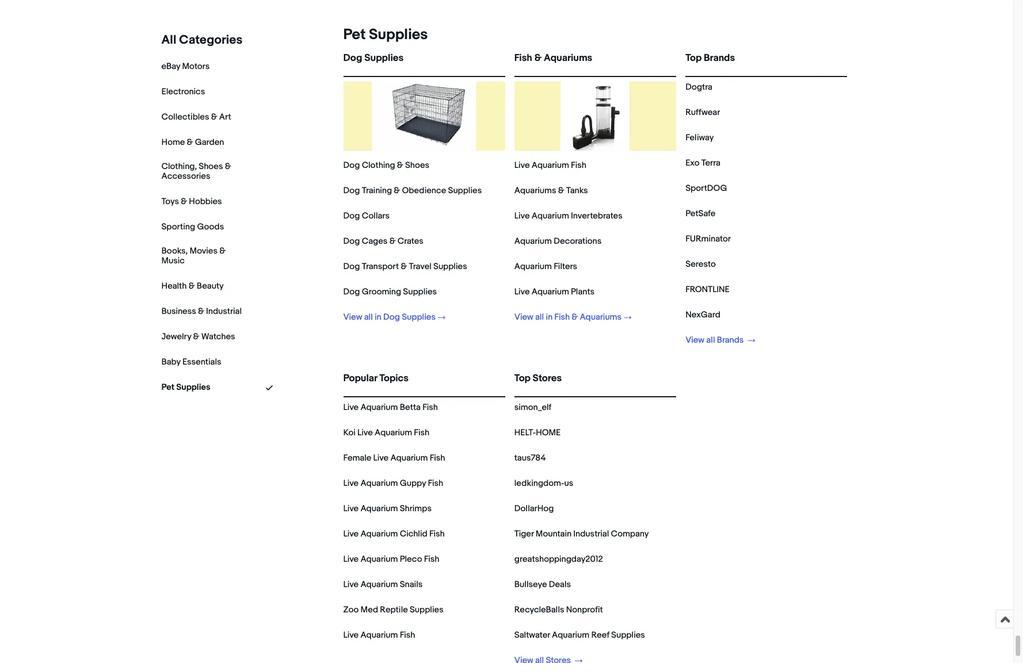 Task type: locate. For each thing, give the bounding box(es) containing it.
1 horizontal spatial industrial
[[574, 529, 609, 540]]

koi live aquarium fish link
[[343, 428, 430, 439]]

jewelry & watches
[[162, 331, 235, 342]]

all for &
[[535, 312, 544, 323]]

fish for view all in fish & aquariums
[[555, 312, 570, 323]]

view all in fish & aquariums
[[515, 312, 622, 323]]

decorations
[[554, 236, 602, 247]]

top up the dogtra link
[[686, 52, 702, 64]]

aquarium up koi live aquarium fish link
[[361, 402, 398, 413]]

aquarium decorations
[[515, 236, 602, 247]]

sporting goods
[[162, 222, 224, 233]]

dog supplies link
[[343, 52, 505, 74]]

2 horizontal spatial view
[[686, 335, 705, 346]]

fish for live aquarium cichlid fish
[[430, 529, 445, 540]]

categories
[[179, 33, 243, 48]]

aquarium up guppy
[[391, 453, 428, 464]]

koi
[[343, 428, 356, 439]]

recycleballs nonprofit
[[515, 605, 603, 616]]

nexgard link
[[686, 310, 721, 321]]

dogtra link
[[686, 82, 713, 93]]

frontline link
[[686, 284, 730, 295]]

1 horizontal spatial live aquarium fish
[[515, 160, 587, 171]]

1 vertical spatial pet supplies link
[[162, 382, 211, 393]]

all down nexgard
[[707, 335, 715, 346]]

live aquarium fish link down med
[[343, 631, 415, 641]]

in for &
[[546, 312, 553, 323]]

dog for dog cages & crates
[[343, 236, 360, 247]]

live down zoo
[[343, 631, 359, 641]]

filters
[[554, 261, 578, 272]]

aquarium up med
[[361, 580, 398, 591]]

0 vertical spatial live aquarium fish
[[515, 160, 587, 171]]

view for fish
[[515, 312, 534, 323]]

collectibles & art link
[[162, 112, 231, 123]]

company
[[611, 529, 649, 540]]

dog cages & crates link
[[343, 236, 424, 247]]

tiger mountain industrial company
[[515, 529, 649, 540]]

mountain
[[536, 529, 572, 540]]

0 horizontal spatial in
[[375, 312, 382, 323]]

invertebrates
[[571, 211, 623, 222]]

live up aquariums & tanks link
[[515, 160, 530, 171]]

essentials
[[182, 357, 221, 368]]

shoes up dog training & obedience supplies
[[405, 160, 430, 171]]

live aquarium fish up aquariums & tanks link
[[515, 160, 587, 171]]

brands
[[704, 52, 735, 64], [717, 335, 744, 346]]

0 horizontal spatial view
[[343, 312, 362, 323]]

aquarium up live aquarium snails
[[361, 555, 398, 565]]

live aquarium invertebrates
[[515, 211, 623, 222]]

home & garden
[[162, 137, 224, 148]]

sporting goods link
[[162, 222, 224, 233]]

dog for dog transport & travel supplies
[[343, 261, 360, 272]]

health
[[162, 281, 187, 292]]

electronics
[[162, 86, 205, 97]]

live aquarium fish down med
[[343, 631, 415, 641]]

female
[[343, 453, 372, 464]]

supplies
[[369, 26, 428, 44], [365, 52, 404, 64], [448, 185, 482, 196], [434, 261, 467, 272], [403, 287, 437, 298], [402, 312, 436, 323], [176, 382, 211, 393], [410, 605, 444, 616], [612, 631, 645, 641]]

1 horizontal spatial in
[[546, 312, 553, 323]]

fish & aquariums
[[515, 52, 593, 64]]

pet supplies link up "dog supplies"
[[339, 26, 428, 44]]

recycleballs
[[515, 605, 565, 616]]

dog for dog grooming supplies
[[343, 287, 360, 298]]

reptile
[[380, 605, 408, 616]]

clothing, shoes & accessories
[[162, 161, 231, 182]]

1 horizontal spatial all
[[535, 312, 544, 323]]

pet
[[343, 26, 366, 44], [162, 382, 175, 393]]

view for dog
[[343, 312, 362, 323]]

0 horizontal spatial live aquarium fish
[[343, 631, 415, 641]]

dog training & obedience supplies
[[343, 185, 482, 196]]

1 vertical spatial top
[[515, 373, 531, 385]]

top for top brands
[[686, 52, 702, 64]]

taus784 link
[[515, 453, 546, 464]]

2 in from the left
[[546, 312, 553, 323]]

1 vertical spatial live aquarium fish
[[343, 631, 415, 641]]

live up zoo
[[343, 580, 359, 591]]

aquarium down live aquarium guppy fish
[[361, 504, 398, 515]]

1 vertical spatial pet supplies
[[162, 382, 211, 393]]

0 vertical spatial brands
[[704, 52, 735, 64]]

simon_elf
[[515, 402, 552, 413]]

live aquarium plants
[[515, 287, 595, 298]]

exo
[[686, 158, 700, 169]]

0 horizontal spatial all
[[364, 312, 373, 323]]

pet supplies down 'baby essentials'
[[162, 382, 211, 393]]

fish for live aquarium betta fish
[[423, 402, 438, 413]]

dog supplies image
[[372, 82, 477, 151]]

aquariums & tanks link
[[515, 185, 588, 196]]

0 vertical spatial top
[[686, 52, 702, 64]]

live down female
[[343, 479, 359, 489]]

1 horizontal spatial view
[[515, 312, 534, 323]]

view all in dog supplies link
[[343, 312, 446, 323]]

in down grooming
[[375, 312, 382, 323]]

live down aquarium filters
[[515, 287, 530, 298]]

1 horizontal spatial pet supplies
[[343, 26, 428, 44]]

art
[[219, 112, 231, 123]]

dog collars link
[[343, 211, 390, 222]]

live aquarium snails
[[343, 580, 423, 591]]

1 horizontal spatial shoes
[[405, 160, 430, 171]]

in for supplies
[[375, 312, 382, 323]]

live aquarium guppy fish link
[[343, 479, 443, 489]]

1 vertical spatial aquariums
[[515, 185, 556, 196]]

crates
[[398, 236, 424, 247]]

transport
[[362, 261, 399, 272]]

stores
[[533, 373, 562, 385]]

fish & aquariums link
[[515, 52, 677, 74]]

0 horizontal spatial pet supplies
[[162, 382, 211, 393]]

dog for dog clothing & shoes
[[343, 160, 360, 171]]

brands down nexgard
[[717, 335, 744, 346]]

in down "live aquarium plants"
[[546, 312, 553, 323]]

view down nexgard
[[686, 335, 705, 346]]

pet supplies
[[343, 26, 428, 44], [162, 382, 211, 393]]

guppy
[[400, 479, 426, 489]]

pet down baby
[[162, 382, 175, 393]]

top left stores
[[515, 373, 531, 385]]

shoes inside clothing, shoes & accessories
[[199, 161, 223, 172]]

aquarium down recycleballs nonprofit
[[552, 631, 590, 641]]

industrial up watches
[[206, 306, 242, 317]]

pet supplies up "dog supplies"
[[343, 26, 428, 44]]

live aquarium shrimps
[[343, 504, 432, 515]]

seresto link
[[686, 259, 716, 270]]

aquarium down live aquarium shrimps
[[361, 529, 398, 540]]

aquarium down aquarium filters
[[532, 287, 569, 298]]

0 vertical spatial industrial
[[206, 306, 242, 317]]

view down grooming
[[343, 312, 362, 323]]

0 horizontal spatial shoes
[[199, 161, 223, 172]]

toys & hobbies
[[162, 196, 222, 207]]

pet supplies link
[[339, 26, 428, 44], [162, 382, 211, 393]]

home
[[162, 137, 185, 148]]

0 horizontal spatial pet
[[162, 382, 175, 393]]

industrial for &
[[206, 306, 242, 317]]

0 horizontal spatial pet supplies link
[[162, 382, 211, 393]]

view down live aquarium plants link on the top
[[515, 312, 534, 323]]

nonprofit
[[566, 605, 603, 616]]

pet up "dog supplies"
[[343, 26, 366, 44]]

live aquarium guppy fish
[[343, 479, 443, 489]]

shoes down garden
[[199, 161, 223, 172]]

all down grooming
[[364, 312, 373, 323]]

ebay motors link
[[162, 61, 210, 72]]

0 vertical spatial pet supplies link
[[339, 26, 428, 44]]

& inside books, movies & music
[[219, 246, 226, 257]]

0 horizontal spatial live aquarium fish link
[[343, 631, 415, 641]]

industrial for mountain
[[574, 529, 609, 540]]

brands up the dogtra link
[[704, 52, 735, 64]]

1 horizontal spatial top
[[686, 52, 702, 64]]

live up live aquarium snails
[[343, 555, 359, 565]]

business & industrial
[[162, 306, 242, 317]]

1 horizontal spatial pet
[[343, 26, 366, 44]]

simon_elf link
[[515, 402, 552, 413]]

live aquarium fish link up aquariums & tanks link
[[515, 160, 587, 171]]

0 horizontal spatial industrial
[[206, 306, 242, 317]]

fish
[[515, 52, 532, 64], [571, 160, 587, 171], [555, 312, 570, 323], [423, 402, 438, 413], [414, 428, 430, 439], [430, 453, 445, 464], [428, 479, 443, 489], [430, 529, 445, 540], [424, 555, 440, 565], [400, 631, 415, 641]]

in
[[375, 312, 382, 323], [546, 312, 553, 323]]

cichlid
[[400, 529, 428, 540]]

1 in from the left
[[375, 312, 382, 323]]

aquarium
[[532, 160, 569, 171], [532, 211, 569, 222], [515, 236, 552, 247], [515, 261, 552, 272], [532, 287, 569, 298], [361, 402, 398, 413], [375, 428, 412, 439], [391, 453, 428, 464], [361, 479, 398, 489], [361, 504, 398, 515], [361, 529, 398, 540], [361, 555, 398, 565], [361, 580, 398, 591], [361, 631, 398, 641], [552, 631, 590, 641]]

0 vertical spatial pet supplies
[[343, 26, 428, 44]]

aquarium down med
[[361, 631, 398, 641]]

0 horizontal spatial top
[[515, 373, 531, 385]]

clothing,
[[162, 161, 197, 172]]

1 vertical spatial industrial
[[574, 529, 609, 540]]

home & garden link
[[162, 137, 224, 148]]

goods
[[197, 222, 224, 233]]

all down "live aquarium plants"
[[535, 312, 544, 323]]

1 horizontal spatial live aquarium fish link
[[515, 160, 587, 171]]

dog transport & travel supplies
[[343, 261, 467, 272]]

top for top stores
[[515, 373, 531, 385]]

popular topics
[[343, 373, 409, 385]]

garden
[[195, 137, 224, 148]]

dog
[[343, 52, 362, 64], [343, 160, 360, 171], [343, 185, 360, 196], [343, 211, 360, 222], [343, 236, 360, 247], [343, 261, 360, 272], [343, 287, 360, 298], [383, 312, 400, 323]]

training
[[362, 185, 392, 196]]

1 vertical spatial live aquarium fish link
[[343, 631, 415, 641]]

pet supplies link down 'baby essentials'
[[162, 382, 211, 393]]

obedience
[[402, 185, 446, 196]]

industrial right mountain
[[574, 529, 609, 540]]



Task type: describe. For each thing, give the bounding box(es) containing it.
saltwater
[[515, 631, 550, 641]]

jewelry
[[162, 331, 191, 342]]

furminator link
[[686, 234, 731, 245]]

koi live aquarium fish
[[343, 428, 430, 439]]

dog collars
[[343, 211, 390, 222]]

0 vertical spatial live aquarium fish link
[[515, 160, 587, 171]]

zoo
[[343, 605, 359, 616]]

ruffwear link
[[686, 107, 721, 118]]

frontline
[[686, 284, 730, 295]]

sporting
[[162, 222, 195, 233]]

live down live aquarium shrimps
[[343, 529, 359, 540]]

live aquarium cichlid fish link
[[343, 529, 445, 540]]

shrimps
[[400, 504, 432, 515]]

business
[[162, 306, 196, 317]]

aquarium left filters
[[515, 261, 552, 272]]

cages
[[362, 236, 388, 247]]

0 vertical spatial pet
[[343, 26, 366, 44]]

live down aquariums & tanks link
[[515, 211, 530, 222]]

helt-home
[[515, 428, 561, 439]]

& inside clothing, shoes & accessories
[[225, 161, 231, 172]]

live aquarium pleco fish
[[343, 555, 440, 565]]

bullseye deals
[[515, 580, 571, 591]]

ebay
[[162, 61, 180, 72]]

toys
[[162, 196, 179, 207]]

dog transport & travel supplies link
[[343, 261, 467, 272]]

watches
[[201, 331, 235, 342]]

terra
[[702, 158, 721, 169]]

furminator
[[686, 234, 731, 245]]

us
[[565, 479, 574, 489]]

books,
[[162, 246, 188, 257]]

music
[[162, 255, 185, 266]]

business & industrial link
[[162, 306, 242, 317]]

toys & hobbies link
[[162, 196, 222, 207]]

view all in dog supplies
[[343, 312, 436, 323]]

grooming
[[362, 287, 401, 298]]

fish for female live aquarium fish
[[430, 453, 445, 464]]

motors
[[182, 61, 210, 72]]

dog clothing & shoes
[[343, 160, 430, 171]]

health & beauty
[[162, 281, 224, 292]]

top brands
[[686, 52, 735, 64]]

all categories
[[162, 33, 243, 48]]

live aquarium fish for bottommost live aquarium fish link
[[343, 631, 415, 641]]

2 vertical spatial aquariums
[[580, 312, 622, 323]]

0 vertical spatial aquariums
[[544, 52, 593, 64]]

fish for live aquarium guppy fish
[[428, 479, 443, 489]]

books, movies & music
[[162, 246, 226, 266]]

dog for dog collars
[[343, 211, 360, 222]]

baby essentials
[[162, 357, 221, 368]]

petsafe
[[686, 208, 716, 219]]

1 horizontal spatial pet supplies link
[[339, 26, 428, 44]]

live right koi
[[358, 428, 373, 439]]

aquarium down aquariums & tanks
[[532, 211, 569, 222]]

fish for live aquarium pleco fish
[[424, 555, 440, 565]]

snails
[[400, 580, 423, 591]]

popular
[[343, 373, 377, 385]]

betta
[[400, 402, 421, 413]]

accessories
[[162, 171, 210, 182]]

med
[[361, 605, 378, 616]]

sportdog link
[[686, 183, 728, 194]]

live up koi
[[343, 402, 359, 413]]

topics
[[380, 373, 409, 385]]

aquarium filters link
[[515, 261, 578, 272]]

feliway
[[686, 132, 714, 143]]

collars
[[362, 211, 390, 222]]

live aquarium shrimps link
[[343, 504, 432, 515]]

aquarium decorations link
[[515, 236, 602, 247]]

live right female
[[373, 453, 389, 464]]

tiger mountain industrial company link
[[515, 529, 649, 540]]

ruffwear
[[686, 107, 721, 118]]

dollarhog link
[[515, 504, 554, 515]]

clothing, shoes & accessories link
[[162, 161, 242, 182]]

aquarium up aquariums & tanks link
[[532, 160, 569, 171]]

fish & aquariums image
[[561, 82, 630, 151]]

female live aquarium fish
[[343, 453, 445, 464]]

dog supplies
[[343, 52, 404, 64]]

dog for dog training & obedience supplies
[[343, 185, 360, 196]]

sportdog
[[686, 183, 728, 194]]

dog training & obedience supplies link
[[343, 185, 482, 196]]

taus784
[[515, 453, 546, 464]]

live aquarium betta fish link
[[343, 402, 438, 413]]

live aquarium invertebrates link
[[515, 211, 623, 222]]

aquariums & tanks
[[515, 185, 588, 196]]

live aquarium fish for the topmost live aquarium fish link
[[515, 160, 587, 171]]

saltwater aquarium reef supplies
[[515, 631, 645, 641]]

1 vertical spatial pet
[[162, 382, 175, 393]]

tanks
[[566, 185, 588, 196]]

seresto
[[686, 259, 716, 270]]

dog for dog supplies
[[343, 52, 362, 64]]

collectibles
[[162, 112, 209, 123]]

tiger
[[515, 529, 534, 540]]

2 horizontal spatial all
[[707, 335, 715, 346]]

view all brands link
[[686, 335, 756, 346]]

hobbies
[[189, 196, 222, 207]]

top stores
[[515, 373, 562, 385]]

home
[[536, 428, 561, 439]]

deals
[[549, 580, 571, 591]]

aquarium up aquarium filters "link"
[[515, 236, 552, 247]]

fish for koi live aquarium fish
[[414, 428, 430, 439]]

aquarium up female live aquarium fish
[[375, 428, 412, 439]]

pleco
[[400, 555, 422, 565]]

nexgard
[[686, 310, 721, 321]]

bullseye deals link
[[515, 580, 571, 591]]

books, movies & music link
[[162, 246, 242, 266]]

dollarhog
[[515, 504, 554, 515]]

aquarium filters
[[515, 261, 578, 272]]

1 vertical spatial brands
[[717, 335, 744, 346]]

all for supplies
[[364, 312, 373, 323]]

live down live aquarium guppy fish
[[343, 504, 359, 515]]

aquarium up live aquarium shrimps
[[361, 479, 398, 489]]



Task type: vqa. For each thing, say whether or not it's contained in the screenshot.
Aquarium Decorations link
yes



